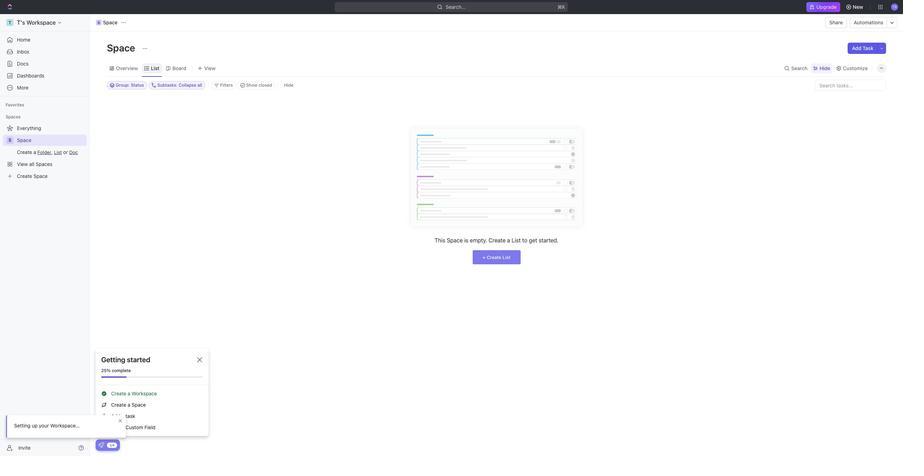 Task type: vqa. For each thing, say whether or not it's contained in the screenshot.
bottommost View
yes



Task type: describe. For each thing, give the bounding box(es) containing it.
view for view all spaces
[[17, 161, 28, 167]]

+
[[483, 255, 486, 260]]

folder
[[37, 150, 51, 155]]

complete
[[112, 369, 131, 374]]

create for create a workspace
[[111, 391, 126, 397]]

share button
[[826, 17, 848, 28]]

list button
[[54, 150, 62, 155]]

dashboards link
[[3, 70, 87, 82]]

add task button
[[848, 43, 878, 54]]

to
[[523, 238, 528, 244]]

custom
[[126, 425, 143, 431]]

list left to
[[512, 238, 521, 244]]

s for s space
[[98, 20, 100, 25]]

sidebar navigation
[[0, 14, 91, 457]]

favorites
[[6, 102, 24, 108]]

search button
[[783, 63, 810, 73]]

,
[[51, 149, 53, 155]]

customize button
[[834, 63, 871, 73]]

t
[[8, 20, 11, 25]]

onboarding checklist button element
[[98, 443, 104, 449]]

hide button
[[281, 81, 297, 90]]

add a task
[[111, 414, 135, 420]]

a for custom
[[122, 425, 124, 431]]

list link
[[150, 63, 159, 73]]

space link
[[17, 135, 85, 146]]

more
[[17, 85, 29, 91]]

add for add a custom field
[[111, 425, 120, 431]]

or
[[63, 149, 68, 155]]

a for task
[[122, 414, 124, 420]]

everything
[[17, 125, 41, 131]]

view all spaces link
[[3, 159, 85, 170]]

is
[[465, 238, 469, 244]]

view all spaces
[[17, 161, 52, 167]]

collapse
[[179, 83, 196, 88]]

invite
[[18, 445, 31, 451]]

hide inside dropdown button
[[820, 65, 831, 71]]

add for add task
[[853, 45, 862, 51]]

1/4
[[109, 444, 115, 448]]

folder button
[[37, 150, 51, 155]]

create up + create list
[[489, 238, 506, 244]]

create for create space
[[17, 173, 32, 179]]

create space
[[17, 173, 48, 179]]

status
[[131, 83, 144, 88]]

0 horizontal spatial spaces
[[6, 114, 21, 120]]

more button
[[3, 82, 87, 94]]

setting
[[14, 423, 30, 429]]

closed
[[259, 83, 272, 88]]

add task
[[853, 45, 874, 51]]

hide inside button
[[284, 83, 294, 88]]

filters
[[220, 83, 233, 88]]

started.
[[539, 238, 559, 244]]

show closed button
[[238, 81, 275, 90]]

group: status
[[116, 83, 144, 88]]

doc button
[[69, 150, 78, 155]]

space, , element inside tree
[[6, 137, 13, 144]]

share
[[830, 19, 843, 25]]

tb
[[893, 5, 898, 9]]

overview
[[116, 65, 138, 71]]

favorites button
[[3, 101, 27, 109]]

your
[[39, 423, 49, 429]]

workspace...
[[50, 423, 80, 429]]

up
[[32, 423, 38, 429]]

25% complete
[[101, 369, 131, 374]]

docs link
[[3, 58, 87, 70]]

25%
[[101, 369, 111, 374]]

empty.
[[470, 238, 488, 244]]



Task type: locate. For each thing, give the bounding box(es) containing it.
1 vertical spatial hide
[[284, 83, 294, 88]]

field
[[145, 425, 156, 431]]

view up filters dropdown button
[[204, 65, 216, 71]]

view inside button
[[204, 65, 216, 71]]

0 horizontal spatial all
[[29, 161, 34, 167]]

all right collapse
[[198, 83, 202, 88]]

0 vertical spatial space, , element
[[96, 20, 102, 25]]

create a space
[[111, 402, 146, 408]]

board
[[173, 65, 186, 71]]

create right +
[[487, 255, 502, 260]]

show closed
[[246, 83, 272, 88]]

space inside 'create space' link
[[33, 173, 48, 179]]

1 vertical spatial add
[[111, 414, 120, 420]]

s inside sidebar navigation
[[8, 138, 11, 143]]

view button
[[195, 60, 218, 77]]

a down add a task
[[122, 425, 124, 431]]

list inside create a folder , list or doc
[[54, 150, 62, 155]]

0 horizontal spatial workspace
[[27, 19, 56, 26]]

view for view
[[204, 65, 216, 71]]

hide right closed at the top of page
[[284, 83, 294, 88]]

0 vertical spatial all
[[198, 83, 202, 88]]

0 horizontal spatial view
[[17, 161, 28, 167]]

spaces inside the view all spaces link
[[36, 161, 52, 167]]

tree inside sidebar navigation
[[3, 123, 87, 182]]

create space link
[[3, 171, 85, 182]]

s for s
[[8, 138, 11, 143]]

create up view all spaces
[[17, 149, 32, 155]]

1 horizontal spatial s
[[98, 20, 100, 25]]

view
[[204, 65, 216, 71], [17, 161, 28, 167]]

board link
[[171, 63, 186, 73]]

home link
[[3, 34, 87, 46]]

1 horizontal spatial spaces
[[36, 161, 52, 167]]

a up the task
[[128, 402, 130, 408]]

0 vertical spatial workspace
[[27, 19, 56, 26]]

overview link
[[115, 63, 138, 73]]

this
[[435, 238, 446, 244]]

search
[[792, 65, 808, 71]]

0 vertical spatial spaces
[[6, 114, 21, 120]]

add down add a task
[[111, 425, 120, 431]]

1 horizontal spatial all
[[198, 83, 202, 88]]

started
[[127, 356, 150, 364]]

1 vertical spatial s
[[8, 138, 11, 143]]

upgrade
[[817, 4, 837, 10]]

t's workspace, , element
[[6, 19, 13, 26]]

all inside sidebar navigation
[[29, 161, 34, 167]]

0 horizontal spatial space, , element
[[6, 137, 13, 144]]

0 vertical spatial s
[[98, 20, 100, 25]]

upgrade link
[[807, 2, 841, 12]]

everything link
[[3, 123, 85, 134]]

a for workspace
[[128, 391, 130, 397]]

task
[[863, 45, 874, 51]]

s
[[98, 20, 100, 25], [8, 138, 11, 143]]

1 vertical spatial all
[[29, 161, 34, 167]]

s inside s space
[[98, 20, 100, 25]]

subtasks: collapse all
[[157, 83, 202, 88]]

spaces down favorites button
[[6, 114, 21, 120]]

add left the task
[[111, 414, 120, 420]]

create up add a task
[[111, 402, 126, 408]]

inbox link
[[3, 46, 87, 58]]

1 horizontal spatial workspace
[[132, 391, 157, 397]]

2 vertical spatial add
[[111, 425, 120, 431]]

all up create space at left top
[[29, 161, 34, 167]]

all
[[198, 83, 202, 88], [29, 161, 34, 167]]

a left folder button
[[33, 149, 36, 155]]

dashboards
[[17, 73, 44, 79]]

new button
[[844, 1, 868, 13]]

list right ,
[[54, 150, 62, 155]]

tb button
[[890, 1, 901, 13]]

create down view all spaces
[[17, 173, 32, 179]]

a
[[33, 149, 36, 155], [507, 238, 511, 244], [128, 391, 130, 397], [128, 402, 130, 408], [122, 414, 124, 420], [122, 425, 124, 431]]

getting started
[[101, 356, 150, 364]]

1 vertical spatial workspace
[[132, 391, 157, 397]]

t's workspace
[[17, 19, 56, 26]]

1 vertical spatial spaces
[[36, 161, 52, 167]]

show
[[246, 83, 258, 88]]

inbox
[[17, 49, 29, 55]]

subtasks:
[[157, 83, 178, 88]]

add
[[853, 45, 862, 51], [111, 414, 120, 420], [111, 425, 120, 431]]

setting up your workspace...
[[14, 423, 80, 429]]

create a workspace
[[111, 391, 157, 397]]

1 vertical spatial space, , element
[[6, 137, 13, 144]]

+ create list
[[483, 255, 511, 260]]

create for create a folder , list or doc
[[17, 149, 32, 155]]

space, , element
[[96, 20, 102, 25], [6, 137, 13, 144]]

tree containing everything
[[3, 123, 87, 182]]

add left task
[[853, 45, 862, 51]]

space inside space link
[[17, 137, 31, 143]]

list up subtasks:
[[151, 65, 159, 71]]

a for space
[[128, 402, 130, 408]]

workspace inside sidebar navigation
[[27, 19, 56, 26]]

1 horizontal spatial view
[[204, 65, 216, 71]]

new
[[853, 4, 864, 10]]

hide
[[820, 65, 831, 71], [284, 83, 294, 88]]

a left to
[[507, 238, 511, 244]]

list
[[151, 65, 159, 71], [54, 150, 62, 155], [512, 238, 521, 244], [503, 255, 511, 260]]

doc
[[69, 150, 78, 155]]

Search tasks... text field
[[816, 80, 886, 91]]

1 horizontal spatial hide
[[820, 65, 831, 71]]

automations
[[854, 19, 884, 25]]

home
[[17, 37, 30, 43]]

a for folder
[[33, 149, 36, 155]]

search...
[[446, 4, 466, 10]]

1 horizontal spatial space, , element
[[96, 20, 102, 25]]

a up create a space
[[128, 391, 130, 397]]

0 vertical spatial hide
[[820, 65, 831, 71]]

create
[[17, 149, 32, 155], [17, 173, 32, 179], [489, 238, 506, 244], [487, 255, 502, 260], [111, 391, 126, 397], [111, 402, 126, 408]]

t's
[[17, 19, 25, 26]]

create up create a space
[[111, 391, 126, 397]]

a left the task
[[122, 414, 124, 420]]

view up create space at left top
[[17, 161, 28, 167]]

automations button
[[851, 17, 887, 28]]

space
[[103, 19, 118, 25], [107, 42, 137, 54], [17, 137, 31, 143], [33, 173, 48, 179], [447, 238, 463, 244], [132, 402, 146, 408]]

workspace
[[27, 19, 56, 26], [132, 391, 157, 397]]

add inside button
[[853, 45, 862, 51]]

create for create a space
[[111, 402, 126, 408]]

hide right search
[[820, 65, 831, 71]]

a inside navigation
[[33, 149, 36, 155]]

add for add a task
[[111, 414, 120, 420]]

0 horizontal spatial hide
[[284, 83, 294, 88]]

view button
[[195, 63, 218, 73]]

hide button
[[812, 63, 833, 73]]

1 vertical spatial view
[[17, 161, 28, 167]]

customize
[[844, 65, 868, 71]]

task
[[126, 414, 135, 420]]

s space
[[98, 19, 118, 25]]

spaces down folder button
[[36, 161, 52, 167]]

0 horizontal spatial s
[[8, 138, 11, 143]]

list down this space is empty. create a list to get started.
[[503, 255, 511, 260]]

add a custom field
[[111, 425, 156, 431]]

this space is empty. create a list to get started.
[[435, 238, 559, 244]]

docs
[[17, 61, 29, 67]]

tree
[[3, 123, 87, 182]]

filters button
[[211, 81, 236, 90]]

create a folder , list or doc
[[17, 149, 78, 155]]

view inside sidebar navigation
[[17, 161, 28, 167]]

⌘k
[[558, 4, 566, 10]]

onboarding checklist button image
[[98, 443, 104, 449]]

0 vertical spatial add
[[853, 45, 862, 51]]

workspace up create a space
[[132, 391, 157, 397]]

group:
[[116, 83, 130, 88]]

0 vertical spatial view
[[204, 65, 216, 71]]

get
[[529, 238, 538, 244]]

workspace up home link at top
[[27, 19, 56, 26]]

getting
[[101, 356, 125, 364]]

close image
[[197, 358, 202, 363]]



